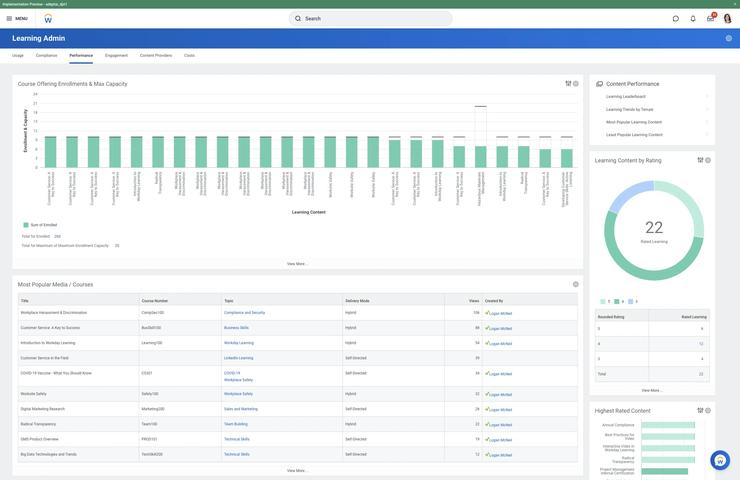 Task type: locate. For each thing, give the bounding box(es) containing it.
5
[[598, 327, 600, 331]]

maximum
[[36, 244, 53, 248], [58, 244, 75, 248]]

marketing up the 'building'
[[241, 407, 258, 411]]

1 technical skills from the top
[[224, 437, 250, 442]]

more inside the most popular media / courses element
[[296, 469, 305, 473]]

1 workplace safety from the top
[[224, 378, 253, 382]]

hybrid element for business skills
[[346, 325, 356, 330]]

by
[[636, 107, 640, 112], [639, 157, 645, 164]]

2 workplace safety link from the top
[[224, 391, 253, 396]]

content performance
[[607, 81, 660, 87]]

1 hybrid from the top
[[346, 311, 356, 315]]

2 hybrid element from the top
[[346, 325, 356, 330]]

gms
[[21, 437, 29, 442]]

most for most popular learning content
[[607, 120, 616, 124]]

more for course offering enrollments & max capacity
[[296, 262, 305, 266]]

1 vertical spatial rated
[[682, 315, 692, 319]]

1 hybrid element from the top
[[346, 309, 356, 315]]

4 mcneil from the top
[[501, 372, 512, 376]]

logan for 32
[[490, 393, 500, 397]]

view more ... link
[[12, 259, 584, 269], [590, 385, 716, 396], [12, 466, 584, 476]]

compsec100
[[142, 311, 164, 315]]

total inside "row"
[[598, 372, 606, 376]]

covid- inside items selected list
[[224, 371, 236, 375]]

2 workplace safety from the top
[[224, 392, 253, 396]]

workplace safety inside items selected list
[[224, 378, 253, 382]]

1 vertical spatial total
[[22, 244, 30, 248]]

configure and view chart data image for learning content by rating
[[697, 156, 705, 164]]

1 logan mcneil link from the top
[[490, 310, 512, 316]]

chevron right image inside learning leaderboard link
[[704, 92, 712, 98]]

5 hybrid from the top
[[346, 422, 356, 426]]

max
[[94, 81, 104, 87]]

8 mcneil from the top
[[501, 438, 512, 443]]

trends down learning leaderboard
[[623, 107, 635, 112]]

1 vertical spatial course
[[142, 299, 154, 303]]

9 logan mcneil from the top
[[490, 453, 512, 458]]

self-directed element for 39
[[346, 355, 367, 360]]

3 logan mcneil from the top
[[490, 342, 512, 346]]

customer for customer service: a key to success
[[21, 326, 37, 330]]

row containing 5
[[595, 321, 710, 337]]

hybrid for workday learning
[[346, 341, 356, 345]]

covid- up worksite
[[21, 371, 32, 375]]

compliance down topic
[[224, 311, 244, 315]]

to
[[62, 326, 65, 330], [42, 341, 45, 345]]

sales and marketing
[[224, 407, 258, 411]]

1 vertical spatial -
[[51, 371, 53, 375]]

2 technical skills link from the top
[[224, 451, 250, 457]]

hybrid for business skills
[[346, 326, 356, 330]]

mcneil for 26
[[501, 408, 512, 412]]

courses
[[73, 281, 93, 288]]

1 horizontal spatial most
[[607, 120, 616, 124]]

total for total for maximum of maximum enrollment capacity :
[[22, 244, 30, 248]]

0 vertical spatial workplace safety
[[224, 378, 253, 382]]

course number button
[[139, 293, 221, 305]]

2 vertical spatial 22
[[476, 422, 480, 426]]

1 vertical spatial 22 button
[[699, 372, 705, 377]]

1 horizontal spatial and
[[234, 407, 240, 411]]

technical skills link for techskill200
[[224, 451, 250, 457]]

by for tenure
[[636, 107, 640, 112]]

1 horizontal spatial 4
[[702, 357, 704, 361]]

logan for 54
[[490, 342, 500, 346]]

6 logan mcneil from the top
[[490, 408, 512, 412]]

1 vertical spatial customer
[[21, 356, 37, 360]]

... inside learning content by rating element
[[660, 388, 663, 393]]

view inside the most popular media / courses element
[[287, 469, 295, 473]]

business skills link
[[224, 325, 249, 330]]

2 vertical spatial view
[[287, 469, 295, 473]]

costs
[[184, 53, 195, 58]]

5 directed from the top
[[353, 452, 367, 457]]

6 logan mcneil link from the top
[[490, 407, 512, 412]]

... for course offering enrollments & max capacity
[[306, 262, 309, 266]]

total
[[22, 234, 30, 239], [22, 244, 30, 248], [598, 372, 606, 376]]

chevron right image
[[704, 105, 712, 111], [704, 118, 712, 124]]

chevron right image for least popular learning content
[[704, 130, 712, 137]]

0 horizontal spatial rated
[[616, 408, 630, 414]]

2 technical skills from the top
[[224, 452, 250, 457]]

1 horizontal spatial 19
[[476, 437, 480, 442]]

2 horizontal spatial and
[[245, 311, 251, 315]]

9 mcneil from the top
[[501, 453, 512, 458]]

rounded
[[598, 315, 613, 319]]

&
[[89, 81, 92, 87], [60, 311, 62, 315]]

1 vertical spatial workplace
[[224, 378, 242, 382]]

marketing right digital
[[32, 407, 49, 411]]

row containing covid-19 vaccine - what you should know
[[18, 366, 578, 387]]

technical for techskill200
[[224, 452, 240, 457]]

configure and view chart data image
[[697, 407, 705, 414]]

capacity
[[106, 81, 127, 87], [94, 244, 109, 248]]

2 marketing from the left
[[241, 407, 258, 411]]

skills
[[240, 326, 249, 330], [241, 437, 250, 442], [241, 452, 250, 457]]

list containing learning leaderboard
[[590, 90, 716, 141]]

close environment banner image
[[734, 2, 737, 6]]

2 vertical spatial more
[[296, 469, 305, 473]]

and right technologies
[[58, 452, 64, 457]]

logan mcneil for 19
[[490, 438, 512, 443]]

course up compsec100
[[142, 299, 154, 303]]

view more ... for learning content by rating
[[642, 388, 663, 393]]

0 horizontal spatial 12
[[476, 452, 480, 457]]

2 vertical spatial ...
[[306, 469, 309, 473]]

for down total for enrolled
[[31, 244, 35, 248]]

0 horizontal spatial rating
[[614, 315, 625, 319]]

2 technical from the top
[[224, 452, 240, 457]]

logan mcneil link for 88
[[490, 325, 512, 331]]

0 horizontal spatial performance
[[70, 53, 93, 58]]

chevron right image inside least popular learning content link
[[704, 130, 712, 137]]

least popular learning content
[[607, 133, 663, 137]]

hybrid element for workday learning
[[346, 340, 356, 345]]

1 vertical spatial chevron right image
[[704, 118, 712, 124]]

5 logan mcneil from the top
[[490, 393, 512, 397]]

0 vertical spatial 4
[[598, 342, 600, 346]]

configure and view chart data image left configure course offering enrollments & max capacity icon
[[565, 80, 572, 87]]

self-directed element
[[346, 355, 367, 360], [346, 370, 367, 375], [346, 406, 367, 411], [346, 436, 367, 442], [346, 451, 367, 457]]

configure and view chart data image inside course offering enrollments & max capacity element
[[565, 80, 572, 87]]

chevron right image inside most popular learning content link
[[704, 118, 712, 124]]

2 horizontal spatial 22
[[699, 372, 704, 376]]

cell
[[139, 351, 222, 366], [482, 351, 578, 366]]

rounded rating
[[598, 315, 625, 319]]

1 horizontal spatial 22 button
[[699, 372, 705, 377]]

linkedin
[[224, 356, 238, 360]]

techskill200
[[142, 452, 163, 457]]

performance up the enrollments
[[70, 53, 93, 58]]

1 vertical spatial technical skills link
[[224, 451, 250, 457]]

discrimination
[[63, 311, 87, 315]]

1 self-directed from the top
[[346, 356, 367, 360]]

1 chevron right image from the top
[[704, 105, 712, 111]]

workplace safety link up sales and marketing link
[[224, 391, 253, 396]]

2 hybrid from the top
[[346, 326, 356, 330]]

0 vertical spatial workplace safety link
[[224, 377, 253, 382]]

- left the what
[[51, 371, 53, 375]]

... inside the most popular media / courses element
[[306, 469, 309, 473]]

learning content by rating
[[595, 157, 662, 164]]

- for adeptai_dpt1
[[44, 2, 45, 6]]

total for total for enrolled
[[22, 234, 30, 239]]

view more ... inside course offering enrollments & max capacity element
[[287, 262, 309, 266]]

workday up linkedin
[[224, 341, 239, 345]]

6 logan from the top
[[490, 408, 500, 412]]

trends right technologies
[[65, 452, 77, 457]]

course
[[18, 81, 35, 87], [142, 299, 154, 303]]

implementation preview -   adeptai_dpt1
[[2, 2, 67, 6]]

hybrid
[[346, 311, 356, 315], [346, 326, 356, 330], [346, 341, 356, 345], [346, 392, 356, 396], [346, 422, 356, 426]]

capacity right "max"
[[106, 81, 127, 87]]

1 vertical spatial by
[[639, 157, 645, 164]]

0 horizontal spatial maximum
[[36, 244, 53, 248]]

more inside course offering enrollments & max capacity element
[[296, 262, 305, 266]]

0 vertical spatial view more ... link
[[12, 259, 584, 269]]

menu banner
[[0, 0, 740, 28]]

view for learning content by rating
[[642, 388, 650, 393]]

2 covid- from the left
[[224, 371, 236, 375]]

4 self-directed element from the top
[[346, 436, 367, 442]]

- inside "row"
[[51, 371, 53, 375]]

1 logan from the top
[[490, 312, 500, 316]]

workplace safety down covid-19
[[224, 378, 253, 382]]

workday
[[46, 341, 60, 345], [224, 341, 239, 345]]

3 hybrid from the top
[[346, 341, 356, 345]]

19 down linkedin learning
[[236, 371, 240, 375]]

12 inside button
[[699, 342, 704, 346]]

7 mcneil from the top
[[501, 423, 512, 427]]

1 horizontal spatial course
[[142, 299, 154, 303]]

learning trends by tenure link
[[590, 103, 716, 116]]

0 vertical spatial more
[[296, 262, 305, 266]]

1 directed from the top
[[353, 356, 367, 360]]

2 logan mcneil link from the top
[[490, 325, 512, 331]]

4 logan mcneil from the top
[[490, 372, 512, 376]]

2 self- from the top
[[346, 371, 353, 375]]

tab list
[[6, 49, 734, 64]]

row containing total
[[595, 367, 710, 382]]

safety up sales and marketing link
[[243, 392, 253, 396]]

1 horizontal spatial marketing
[[241, 407, 258, 411]]

most up least at top right
[[607, 120, 616, 124]]

2 for from the top
[[31, 244, 35, 248]]

row containing customer service in the field
[[18, 351, 578, 366]]

least popular learning content link
[[590, 129, 716, 141]]

to right 'introduction'
[[42, 341, 45, 345]]

row containing customer service: a key to success
[[18, 321, 578, 336]]

rated learning
[[682, 315, 707, 319]]

marketing200
[[142, 407, 164, 411]]

workplace safety up sales and marketing link
[[224, 392, 253, 396]]

0 vertical spatial &
[[89, 81, 92, 87]]

1 vertical spatial technical skills
[[224, 452, 250, 457]]

1 vertical spatial performance
[[628, 81, 660, 87]]

most up title
[[18, 281, 31, 288]]

list
[[590, 90, 716, 141]]

1 vertical spatial configure and view chart data image
[[697, 156, 705, 164]]

0 vertical spatial for
[[31, 234, 35, 239]]

7 logan mcneil link from the top
[[490, 422, 512, 427]]

0 vertical spatial technical skills link
[[224, 436, 250, 442]]

in
[[51, 356, 54, 360]]

0 vertical spatial total
[[22, 234, 30, 239]]

busskill100
[[142, 326, 161, 330]]

introduction to workday learning
[[21, 341, 75, 345]]

created by
[[485, 299, 503, 303]]

7 logan mcneil from the top
[[490, 423, 512, 427]]

customer up 'introduction'
[[21, 326, 37, 330]]

4 hybrid from the top
[[346, 392, 356, 396]]

delivery mode button
[[343, 293, 445, 305]]

2 vertical spatial total
[[598, 372, 606, 376]]

8 logan from the top
[[490, 438, 500, 443]]

workplace inside items selected list
[[224, 378, 242, 382]]

... for most popular media / courses
[[306, 469, 309, 473]]

0 vertical spatial technical
[[224, 437, 240, 442]]

1 horizontal spatial -
[[51, 371, 53, 375]]

course inside 'popup button'
[[142, 299, 154, 303]]

offering
[[37, 81, 57, 87]]

1 vertical spatial compliance
[[224, 311, 244, 315]]

0 horizontal spatial marketing
[[32, 407, 49, 411]]

0 vertical spatial customer
[[21, 326, 37, 330]]

6 mcneil from the top
[[501, 408, 512, 412]]

total down 3
[[598, 372, 606, 376]]

/
[[69, 281, 71, 288]]

total left "enrolled"
[[22, 234, 30, 239]]

2 logan mcneil from the top
[[490, 327, 512, 331]]

1 vertical spatial view
[[642, 388, 650, 393]]

covid-19 vaccine - what you should know
[[21, 371, 92, 375]]

1 horizontal spatial cell
[[482, 351, 578, 366]]

workday learning link
[[224, 340, 254, 345]]

hybrid element for compliance and security
[[346, 309, 356, 315]]

view
[[287, 262, 295, 266], [642, 388, 650, 393], [287, 469, 295, 473]]

configure and view chart data image for course offering enrollments & max capacity
[[565, 80, 572, 87]]

1 chevron right image from the top
[[704, 92, 712, 98]]

1 workplace safety link from the top
[[224, 377, 253, 382]]

& left "max"
[[89, 81, 92, 87]]

3 hybrid element from the top
[[346, 340, 356, 345]]

1 horizontal spatial performance
[[628, 81, 660, 87]]

rated inside 22 rated learning
[[641, 239, 651, 244]]

logan mcneil for 106
[[490, 312, 512, 316]]

1 technical skills link from the top
[[224, 436, 250, 442]]

course for course offering enrollments & max capacity
[[18, 81, 35, 87]]

1 vertical spatial for
[[31, 244, 35, 248]]

title
[[21, 299, 28, 303]]

26
[[476, 407, 480, 411]]

safety down linkedin learning
[[243, 378, 253, 382]]

7 logan from the top
[[490, 423, 500, 427]]

12
[[699, 342, 704, 346], [476, 452, 480, 457]]

- inside menu 'banner'
[[44, 2, 45, 6]]

popular left media
[[32, 281, 51, 288]]

22 inside the most popular media / courses element
[[476, 422, 480, 426]]

delivery
[[346, 299, 359, 303]]

0 horizontal spatial covid-
[[21, 371, 32, 375]]

tenure
[[641, 107, 654, 112]]

workday down a
[[46, 341, 60, 345]]

key
[[55, 326, 61, 330]]

hybrid element
[[346, 309, 356, 315], [346, 325, 356, 330], [346, 340, 356, 345], [346, 391, 356, 396], [346, 421, 356, 426]]

workplace
[[21, 311, 38, 315], [224, 378, 242, 382], [224, 392, 242, 396]]

0 horizontal spatial workday
[[46, 341, 60, 345]]

2 horizontal spatial rated
[[682, 315, 692, 319]]

1 horizontal spatial 12
[[699, 342, 704, 346]]

compliance inside tab list
[[36, 53, 57, 58]]

1 vertical spatial view more ... link
[[590, 385, 716, 396]]

4 down 12 button
[[702, 357, 704, 361]]

9 logan from the top
[[490, 453, 500, 458]]

more inside learning content by rating element
[[651, 388, 659, 393]]

logan for 34
[[490, 372, 500, 376]]

2 workday from the left
[[224, 341, 239, 345]]

0 vertical spatial 22
[[646, 218, 664, 237]]

0 horizontal spatial cell
[[139, 351, 222, 366]]

1 self- from the top
[[346, 356, 353, 360]]

0 vertical spatial performance
[[70, 53, 93, 58]]

self- for 39
[[346, 356, 353, 360]]

2 vertical spatial popular
[[32, 281, 51, 288]]

1 vertical spatial view more ...
[[642, 388, 663, 393]]

22 button
[[646, 217, 664, 239], [699, 372, 705, 377]]

self-directed
[[346, 356, 367, 360], [346, 371, 367, 375], [346, 407, 367, 411], [346, 437, 367, 442], [346, 452, 367, 457]]

performance inside tab list
[[70, 53, 93, 58]]

1 logan mcneil from the top
[[490, 312, 512, 316]]

1 vertical spatial and
[[234, 407, 240, 411]]

capacity left :
[[94, 244, 109, 248]]

9 logan mcneil link from the top
[[490, 452, 512, 458]]

1 vertical spatial trends
[[65, 452, 77, 457]]

0 vertical spatial course
[[18, 81, 35, 87]]

logan mcneil link for 22
[[490, 422, 512, 427]]

enrollment
[[76, 244, 93, 248]]

1 horizontal spatial trends
[[623, 107, 635, 112]]

workplace harassment & discrimination
[[21, 311, 87, 315]]

directed for 39
[[353, 356, 367, 360]]

chevron right image
[[704, 92, 712, 98], [704, 130, 712, 137]]

compliance inside "row"
[[224, 311, 244, 315]]

skills for busskill100
[[240, 326, 249, 330]]

1 vertical spatial workplace safety
[[224, 392, 253, 396]]

0 horizontal spatial trends
[[65, 452, 77, 457]]

configure and view chart data image left the configure learning content by rating image
[[697, 156, 705, 164]]

2 cell from the left
[[482, 351, 578, 366]]

for for enrolled
[[31, 234, 35, 239]]

safety for second workplace safety link from the bottom of the the most popular media / courses element
[[243, 378, 253, 382]]

cs301
[[142, 371, 153, 375]]

safety right worksite
[[36, 392, 46, 396]]

5 self-directed from the top
[[346, 452, 367, 457]]

5 self- from the top
[[346, 452, 353, 457]]

row containing worksite safety
[[18, 387, 578, 402]]

mcneil for 22
[[501, 423, 512, 427]]

chevron right image inside learning trends by tenure link
[[704, 105, 712, 111]]

rating down least popular learning content link
[[646, 157, 662, 164]]

1 horizontal spatial covid-
[[224, 371, 236, 375]]

1 vertical spatial 4
[[702, 357, 704, 361]]

2 chevron right image from the top
[[704, 130, 712, 137]]

0 vertical spatial chevron right image
[[704, 92, 712, 98]]

row containing introduction to workday learning
[[18, 336, 578, 351]]

technical skills for prod101
[[224, 437, 250, 442]]

rating right rounded
[[614, 315, 625, 319]]

22
[[646, 218, 664, 237], [699, 372, 704, 376], [476, 422, 480, 426]]

most popular learning content link
[[590, 116, 716, 129]]

chevron right image for learning leaderboard
[[704, 92, 712, 98]]

4 self- from the top
[[346, 437, 353, 442]]

view more ... inside the most popular media / courses element
[[287, 469, 309, 473]]

4 button
[[702, 357, 705, 362]]

customer left service
[[21, 356, 37, 360]]

1 vertical spatial 12
[[476, 452, 480, 457]]

& right harassment
[[60, 311, 62, 315]]

- right preview
[[44, 2, 45, 6]]

compliance
[[36, 53, 57, 58], [224, 311, 244, 315]]

8 logan mcneil link from the top
[[490, 437, 512, 443]]

compliance for compliance and security
[[224, 311, 244, 315]]

safety inside items selected list
[[243, 378, 253, 382]]

4 logan mcneil link from the top
[[490, 371, 512, 376]]

2 chevron right image from the top
[[704, 118, 712, 124]]

workplace down title
[[21, 311, 38, 315]]

technical for prod101
[[224, 437, 240, 442]]

and right sales
[[234, 407, 240, 411]]

0 vertical spatial technical skills
[[224, 437, 250, 442]]

notifications large image
[[690, 15, 697, 22]]

1 technical from the top
[[224, 437, 240, 442]]

...
[[306, 262, 309, 266], [660, 388, 663, 393], [306, 469, 309, 473]]

mcneil for 34
[[501, 372, 512, 376]]

... inside course offering enrollments & max capacity element
[[306, 262, 309, 266]]

most for most popular media / courses
[[18, 281, 31, 288]]

covid- down linkedin
[[224, 371, 236, 375]]

self-directed element for 12
[[346, 451, 367, 457]]

2 maximum from the left
[[58, 244, 75, 248]]

0 vertical spatial most
[[607, 120, 616, 124]]

for for maximum
[[31, 244, 35, 248]]

total down total for enrolled
[[22, 244, 30, 248]]

performance
[[70, 53, 93, 58], [628, 81, 660, 87]]

most
[[607, 120, 616, 124], [18, 281, 31, 288]]

rating
[[646, 157, 662, 164], [614, 315, 625, 319]]

5 hybrid element from the top
[[346, 421, 356, 426]]

workplace down covid-19
[[224, 378, 242, 382]]

1 mcneil from the top
[[501, 312, 512, 316]]

1 cell from the left
[[139, 351, 222, 366]]

popular down learning trends by tenure on the top right of page
[[617, 120, 631, 124]]

12 inside the most popular media / courses element
[[476, 452, 480, 457]]

view inside course offering enrollments & max capacity element
[[287, 262, 295, 266]]

1 vertical spatial &
[[60, 311, 62, 315]]

view inside learning content by rating element
[[642, 388, 650, 393]]

1 vertical spatial rating
[[614, 315, 625, 319]]

0 horizontal spatial 22 button
[[646, 217, 664, 239]]

view more ... inside learning content by rating element
[[642, 388, 663, 393]]

by down least popular learning content
[[639, 157, 645, 164]]

4 self-directed from the top
[[346, 437, 367, 442]]

and for security
[[245, 311, 251, 315]]

19
[[236, 371, 240, 375], [476, 437, 480, 442]]

tab list inside 22 main content
[[6, 49, 734, 64]]

and for marketing
[[234, 407, 240, 411]]

configure and view chart data image
[[565, 80, 572, 87], [697, 156, 705, 164]]

course left offering
[[18, 81, 35, 87]]

workplace safety link down covid-19
[[224, 377, 253, 382]]

configure most popular media / courses image
[[573, 281, 580, 288]]

self- for 19
[[346, 437, 353, 442]]

3 directed from the top
[[353, 407, 367, 411]]

by left tenure
[[636, 107, 640, 112]]

4 hybrid element from the top
[[346, 391, 356, 396]]

4 up 3
[[598, 342, 600, 346]]

popular
[[617, 120, 631, 124], [618, 133, 631, 137], [32, 281, 51, 288]]

2 vertical spatial skills
[[241, 452, 250, 457]]

and left security
[[245, 311, 251, 315]]

1 vertical spatial technical
[[224, 452, 240, 457]]

digital marketing research
[[21, 407, 65, 411]]

3 self-directed element from the top
[[346, 406, 367, 411]]

0 horizontal spatial compliance
[[36, 53, 57, 58]]

logan mcneil link for 106
[[490, 310, 512, 316]]

1 horizontal spatial workday
[[224, 341, 239, 345]]

22 main content
[[0, 28, 740, 480]]

5 logan from the top
[[490, 393, 500, 397]]

safety100
[[142, 392, 158, 396]]

2 logan from the top
[[490, 327, 500, 331]]

linkedin learning link
[[224, 355, 253, 360]]

maximum right of
[[58, 244, 75, 248]]

learning100
[[142, 341, 162, 345]]

0 vertical spatial configure and view chart data image
[[565, 80, 572, 87]]

1 covid- from the left
[[21, 371, 32, 375]]

0 horizontal spatial to
[[42, 341, 45, 345]]

self- for 12
[[346, 452, 353, 457]]

more for learning content by rating
[[651, 388, 659, 393]]

2 vertical spatial workplace
[[224, 392, 242, 396]]

1 horizontal spatial rated
[[641, 239, 651, 244]]

0 vertical spatial view
[[287, 262, 295, 266]]

to right "key"
[[62, 326, 65, 330]]

4 logan from the top
[[490, 372, 500, 376]]

workplace up sales
[[224, 392, 242, 396]]

title button
[[18, 293, 139, 305]]

logan
[[490, 312, 500, 316], [490, 327, 500, 331], [490, 342, 500, 346], [490, 372, 500, 376], [490, 393, 500, 397], [490, 408, 500, 412], [490, 423, 500, 427], [490, 438, 500, 443], [490, 453, 500, 458]]

0 vertical spatial compliance
[[36, 53, 57, 58]]

tab list containing usage
[[6, 49, 734, 64]]

5 self-directed element from the top
[[346, 451, 367, 457]]

course offering enrollments & max capacity element
[[12, 75, 584, 269]]

technical skills for techskill200
[[224, 452, 250, 457]]

safety for 2nd workplace safety link
[[243, 392, 253, 396]]

3 logan from the top
[[490, 342, 500, 346]]

1 horizontal spatial compliance
[[224, 311, 244, 315]]

0 vertical spatial view more ...
[[287, 262, 309, 266]]

maximum down "enrolled"
[[36, 244, 53, 248]]

created by button
[[482, 293, 578, 305]]

8 logan mcneil from the top
[[490, 438, 512, 443]]

view more ...
[[287, 262, 309, 266], [642, 388, 663, 393], [287, 469, 309, 473]]

& inside the most popular media / courses element
[[60, 311, 62, 315]]

items selected list
[[224, 370, 263, 383]]

compliance down admin
[[36, 53, 57, 58]]

most inside 'list'
[[607, 120, 616, 124]]

20 button
[[115, 243, 120, 248]]

self-directed for 12
[[346, 452, 367, 457]]

security
[[252, 311, 265, 315]]

1 self-directed element from the top
[[346, 355, 367, 360]]

popular right least at top right
[[618, 133, 631, 137]]

performance up learning leaderboard link
[[628, 81, 660, 87]]

configure course offering enrollments & max capacity image
[[573, 80, 580, 87]]

row containing workplace harassment & discrimination
[[18, 305, 578, 321]]

for left "enrolled"
[[31, 234, 35, 239]]

row
[[18, 293, 578, 305], [18, 305, 578, 321], [595, 309, 710, 321], [18, 321, 578, 336], [595, 321, 710, 337], [18, 336, 578, 351], [595, 337, 710, 352], [18, 351, 578, 366], [595, 352, 710, 367], [18, 366, 578, 387], [595, 367, 710, 382], [18, 387, 578, 402], [18, 402, 578, 417], [18, 417, 578, 432], [18, 432, 578, 447], [18, 447, 578, 462]]

chevron right image for content
[[704, 118, 712, 124]]

chevron right image for tenure
[[704, 105, 712, 111]]

5 mcneil from the top
[[501, 393, 512, 397]]

mode
[[360, 299, 369, 303]]

5 logan mcneil link from the top
[[490, 392, 512, 397]]

1 vertical spatial 19
[[476, 437, 480, 442]]

logan for 22
[[490, 423, 500, 427]]

2 directed from the top
[[353, 371, 367, 375]]

3 logan mcneil link from the top
[[490, 341, 512, 346]]

2 vertical spatial view more ... link
[[12, 466, 584, 476]]

2 customer from the top
[[21, 356, 37, 360]]

self-directed element for 19
[[346, 436, 367, 442]]

2 mcneil from the top
[[501, 327, 512, 331]]

19 down 26
[[476, 437, 480, 442]]

logan for 12
[[490, 453, 500, 458]]

3 mcneil from the top
[[501, 342, 512, 346]]

19 inside items selected list
[[236, 371, 240, 375]]

1 vertical spatial more
[[651, 388, 659, 393]]

0 horizontal spatial &
[[60, 311, 62, 315]]

1 horizontal spatial 22
[[646, 218, 664, 237]]

4 directed from the top
[[353, 437, 367, 442]]

0 vertical spatial by
[[636, 107, 640, 112]]

view more ... for course offering enrollments & max capacity
[[287, 262, 309, 266]]

profile logan mcneil image
[[723, 14, 733, 25]]

1 customer from the top
[[21, 326, 37, 330]]

0 vertical spatial ...
[[306, 262, 309, 266]]

1 for from the top
[[31, 234, 35, 239]]



Task type: describe. For each thing, give the bounding box(es) containing it.
by
[[499, 299, 503, 303]]

logan for 19
[[490, 438, 500, 443]]

22 rated learning
[[641, 218, 668, 244]]

mcneil for 106
[[501, 312, 512, 316]]

logan mcneil for 22
[[490, 423, 512, 427]]

covid-19
[[224, 371, 240, 375]]

learning leaderboard
[[607, 94, 646, 99]]

highest rated content
[[595, 408, 651, 414]]

logan mcneil link for 12
[[490, 452, 512, 458]]

directed for 19
[[353, 437, 367, 442]]

total for maximum of maximum enrollment capacity :
[[22, 244, 110, 248]]

mcneil for 19
[[501, 438, 512, 443]]

course for course number
[[142, 299, 154, 303]]

hybrid element for workplace safety
[[346, 391, 356, 396]]

providers
[[155, 53, 172, 58]]

learning inside 22 rated learning
[[652, 239, 668, 244]]

total for enrolled
[[22, 234, 50, 239]]

sales
[[224, 407, 233, 411]]

most popular media / courses element
[[12, 275, 584, 476]]

0 vertical spatial 22 button
[[646, 217, 664, 239]]

covid- for 19
[[224, 371, 236, 375]]

overview
[[43, 437, 58, 442]]

customer for customer service in the field
[[21, 356, 37, 360]]

list inside 22 main content
[[590, 90, 716, 141]]

learning inside popup button
[[693, 315, 707, 319]]

a
[[52, 326, 54, 330]]

customer service in the field
[[21, 356, 69, 360]]

gms product overview
[[21, 437, 58, 442]]

logan for 88
[[490, 327, 500, 331]]

mcneil for 12
[[501, 453, 512, 458]]

2 self-directed from the top
[[346, 371, 367, 375]]

delivery mode
[[346, 299, 369, 303]]

mcneil for 54
[[501, 342, 512, 346]]

1 vertical spatial to
[[42, 341, 45, 345]]

topic
[[225, 299, 234, 303]]

logan mcneil for 88
[[490, 327, 512, 331]]

should
[[70, 371, 81, 375]]

product
[[30, 437, 43, 442]]

harassment
[[39, 311, 59, 315]]

hybrid for compliance and security
[[346, 311, 356, 315]]

skills for prod101
[[241, 437, 250, 442]]

most popular learning content
[[607, 120, 662, 124]]

menu button
[[0, 9, 36, 28]]

4 inside "button"
[[702, 357, 704, 361]]

you
[[63, 371, 69, 375]]

rated learning button
[[649, 309, 710, 321]]

topic button
[[222, 293, 343, 305]]

implementation
[[2, 2, 29, 6]]

:
[[109, 244, 110, 248]]

business
[[224, 326, 239, 330]]

row containing rounded rating
[[595, 309, 710, 321]]

team100
[[142, 422, 157, 426]]

covid-19 link
[[224, 370, 240, 375]]

configure learning content by rating image
[[705, 157, 712, 164]]

54
[[476, 341, 480, 345]]

course number
[[142, 299, 168, 303]]

most popular media / courses
[[18, 281, 93, 288]]

workplace for 2nd workplace safety link
[[224, 392, 242, 396]]

content inside tab list
[[140, 53, 154, 58]]

rated inside popup button
[[682, 315, 692, 319]]

0 vertical spatial capacity
[[106, 81, 127, 87]]

trends inside the most popular media / courses element
[[65, 452, 77, 457]]

highest rated content element
[[590, 402, 716, 480]]

logan mcneil for 32
[[490, 393, 512, 397]]

self-directed for 19
[[346, 437, 367, 442]]

by for rating
[[639, 157, 645, 164]]

row containing 3
[[595, 352, 710, 367]]

learning content by rating element
[[590, 151, 716, 396]]

radical
[[21, 422, 33, 426]]

leaderboard
[[623, 94, 646, 99]]

32
[[476, 392, 480, 396]]

1 marketing from the left
[[32, 407, 49, 411]]

inbox large image
[[708, 15, 714, 22]]

logan mcneil for 54
[[490, 342, 512, 346]]

3 self-directed from the top
[[346, 407, 367, 411]]

rating inside popup button
[[614, 315, 625, 319]]

row containing radical transparency
[[18, 417, 578, 432]]

6 button
[[702, 326, 705, 331]]

compliance and security link
[[224, 309, 265, 315]]

33 button
[[704, 12, 718, 25]]

logan mcneil for 34
[[490, 372, 512, 376]]

logan for 106
[[490, 312, 500, 316]]

34
[[476, 371, 480, 375]]

popular for least popular learning content
[[618, 133, 631, 137]]

view for most popular media / courses
[[287, 469, 295, 473]]

big data technologies and trends
[[21, 452, 77, 457]]

preview
[[30, 2, 43, 6]]

directed for 12
[[353, 452, 367, 457]]

row containing big data technologies and trends
[[18, 447, 578, 462]]

total for the total element
[[598, 372, 606, 376]]

linkedin learning
[[224, 356, 253, 360]]

big
[[21, 452, 26, 457]]

1 horizontal spatial rating
[[646, 157, 662, 164]]

view for course offering enrollments & max capacity
[[287, 262, 295, 266]]

of
[[54, 244, 57, 248]]

what
[[53, 371, 62, 375]]

service:
[[38, 326, 51, 330]]

enrollments
[[58, 81, 88, 87]]

menu
[[15, 16, 28, 21]]

3 self- from the top
[[346, 407, 353, 411]]

260 button
[[54, 234, 62, 239]]

content providers
[[140, 53, 172, 58]]

1 horizontal spatial &
[[89, 81, 92, 87]]

configure highest rated content image
[[705, 407, 712, 414]]

success
[[66, 326, 80, 330]]

view more ... for most popular media / courses
[[287, 469, 309, 473]]

compliance for compliance
[[36, 53, 57, 58]]

transparency
[[34, 422, 56, 426]]

logan mcneil link for 19
[[490, 437, 512, 443]]

popular for most popular learning content
[[617, 120, 631, 124]]

mcneil for 32
[[501, 393, 512, 397]]

1 workday from the left
[[46, 341, 60, 345]]

2 self-directed element from the top
[[346, 370, 367, 375]]

0 vertical spatial workplace
[[21, 311, 38, 315]]

sales and marketing link
[[224, 406, 258, 411]]

0 horizontal spatial and
[[58, 452, 64, 457]]

workday learning
[[224, 341, 254, 345]]

rated for highest
[[616, 408, 630, 414]]

more for most popular media / courses
[[296, 469, 305, 473]]

enrolled
[[36, 234, 50, 239]]

usage
[[12, 53, 24, 58]]

row containing title
[[18, 293, 578, 305]]

justify image
[[6, 15, 13, 22]]

0 horizontal spatial 4
[[598, 342, 600, 346]]

highest
[[595, 408, 614, 414]]

view more ... link for course offering enrollments & max capacity
[[12, 259, 584, 269]]

team building
[[224, 422, 248, 426]]

logan mcneil link for 32
[[490, 392, 512, 397]]

covid- for 19 vaccine
[[21, 371, 32, 375]]

skills for techskill200
[[241, 452, 250, 457]]

12 button
[[699, 342, 705, 346]]

19 vaccine
[[32, 371, 51, 375]]

6
[[702, 327, 704, 331]]

introduction
[[21, 341, 41, 345]]

radical transparency
[[21, 422, 56, 426]]

workplace for second workplace safety link from the bottom of the the most popular media / courses element
[[224, 378, 242, 382]]

logan mcneil link for 34
[[490, 371, 512, 376]]

admin
[[43, 34, 65, 43]]

number
[[155, 299, 168, 303]]

row containing digital marketing research
[[18, 402, 578, 417]]

popular for most popular media / courses
[[32, 281, 51, 288]]

technologies
[[35, 452, 57, 457]]

learning admin
[[12, 34, 65, 43]]

prod101
[[142, 437, 158, 442]]

hybrid for workplace safety
[[346, 392, 356, 396]]

the
[[55, 356, 60, 360]]

1 maximum from the left
[[36, 244, 53, 248]]

39
[[476, 356, 480, 360]]

logan mcneil link for 26
[[490, 407, 512, 412]]

view more ... link for learning content by rating
[[590, 385, 716, 396]]

33
[[713, 13, 717, 16]]

workplace safety for 2nd workplace safety link
[[224, 392, 253, 396]]

22 inside 22 rated learning
[[646, 218, 664, 237]]

know
[[82, 371, 92, 375]]

row containing gms product overview
[[18, 432, 578, 447]]

logan for 26
[[490, 408, 500, 412]]

configure this page image
[[726, 35, 733, 42]]

engagement
[[105, 53, 128, 58]]

rated for 22
[[641, 239, 651, 244]]

hybrid element for team building
[[346, 421, 356, 426]]

logan mcneil for 26
[[490, 408, 512, 412]]

worksite
[[21, 392, 35, 396]]

0 vertical spatial trends
[[623, 107, 635, 112]]

... for learning content by rating
[[660, 388, 663, 393]]

total element
[[598, 371, 606, 376]]

search image
[[294, 15, 302, 22]]

least
[[607, 133, 617, 137]]

compliance and security
[[224, 311, 265, 315]]

self-directed for 39
[[346, 356, 367, 360]]

106
[[473, 311, 480, 315]]

row containing 4
[[595, 337, 710, 352]]

workplace safety for second workplace safety link from the bottom of the the most popular media / courses element
[[224, 378, 253, 382]]

hybrid for team building
[[346, 422, 356, 426]]

customer service: a key to success
[[21, 326, 80, 330]]

0 vertical spatial to
[[62, 326, 65, 330]]

logan mcneil link for 54
[[490, 341, 512, 346]]

Search Workday  search field
[[305, 12, 439, 25]]

menu group image
[[595, 79, 604, 88]]

logan mcneil for 12
[[490, 453, 512, 458]]

1 vertical spatial capacity
[[94, 244, 109, 248]]



Task type: vqa. For each thing, say whether or not it's contained in the screenshot.


